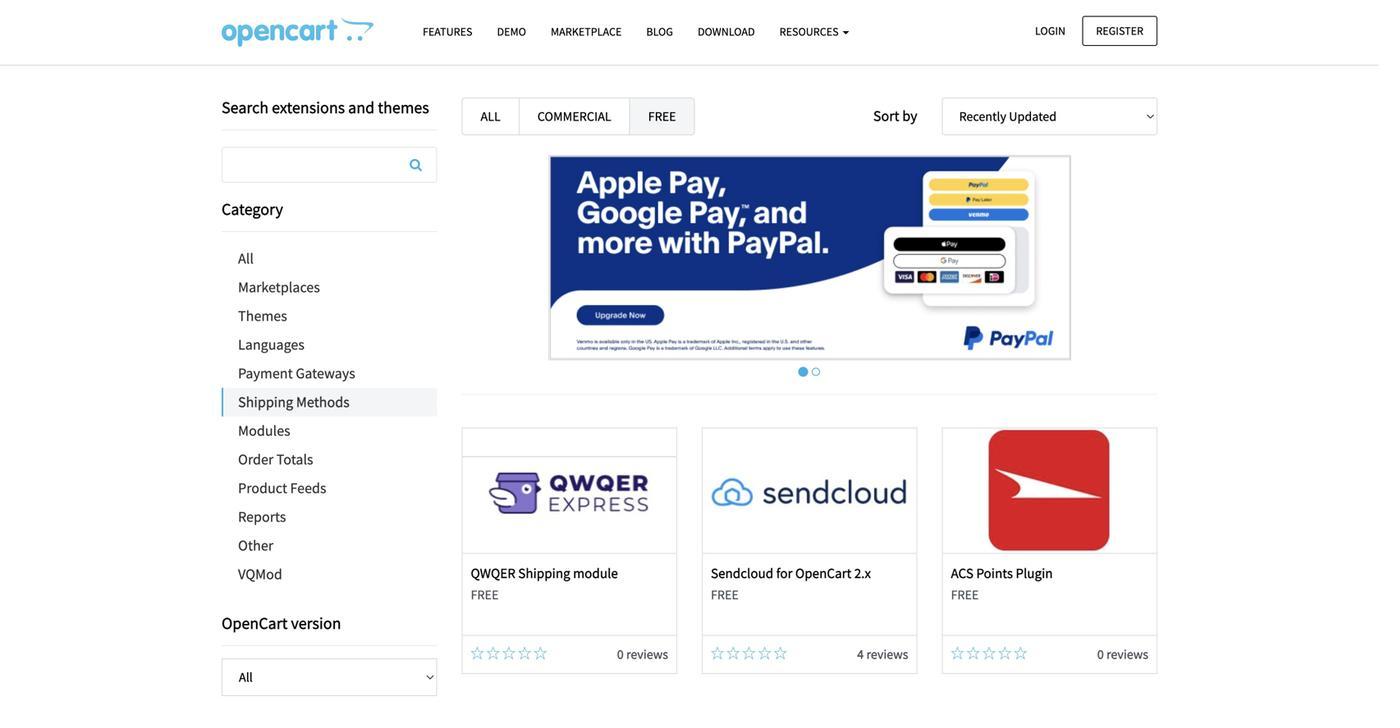 Task type: describe. For each thing, give the bounding box(es) containing it.
reviews for sendcloud for opencart 2.x
[[867, 647, 908, 663]]

all link for marketplaces
[[222, 245, 437, 273]]

languages link
[[222, 331, 437, 360]]

totals
[[276, 451, 313, 469]]

features link
[[410, 17, 485, 46]]

for
[[776, 565, 793, 583]]

all for commercial
[[481, 108, 501, 125]]

version
[[291, 614, 341, 634]]

register link
[[1082, 16, 1158, 46]]

order
[[238, 451, 274, 469]]

other
[[238, 537, 273, 555]]

shipping methods link
[[223, 388, 437, 417]]

product feeds
[[238, 479, 326, 498]]

payment gateways link
[[222, 360, 437, 388]]

payment gateways
[[238, 365, 355, 383]]

3 star light o image from the left
[[711, 647, 724, 661]]

sort
[[873, 107, 899, 125]]

login link
[[1021, 16, 1080, 46]]

free for acs
[[951, 587, 979, 604]]

modules
[[238, 422, 290, 440]]

0 reviews for acs points plugin
[[1097, 647, 1149, 663]]

features
[[423, 24, 472, 39]]

reviews for acs points plugin
[[1107, 647, 1149, 663]]

marketplace link
[[539, 17, 634, 46]]

sendcloud for opencart 2.x free
[[711, 565, 871, 604]]

4
[[857, 647, 864, 663]]

blog
[[646, 24, 673, 39]]

0 for plugin
[[1097, 647, 1104, 663]]

order totals
[[238, 451, 313, 469]]

download
[[698, 24, 755, 39]]

points
[[976, 565, 1013, 583]]

and
[[348, 97, 375, 118]]

order totals link
[[222, 446, 437, 475]]

themes link
[[222, 302, 437, 331]]

search extensions and themes
[[222, 97, 429, 118]]

6 star light o image from the left
[[983, 647, 996, 661]]

acs points plugin image
[[943, 429, 1157, 554]]

0 for module
[[617, 647, 624, 663]]

blog link
[[634, 17, 685, 46]]

plugin
[[1016, 565, 1053, 583]]

4 star light o image from the left
[[742, 647, 756, 661]]

gateways
[[296, 365, 355, 383]]

commercial
[[538, 108, 611, 125]]

acs
[[951, 565, 974, 583]]

marketplace
[[551, 24, 622, 39]]

sort by
[[873, 107, 917, 125]]

vqmod
[[238, 566, 282, 584]]

category
[[222, 199, 283, 220]]

themes
[[238, 307, 287, 326]]

sendcloud for opencart 2.x image
[[703, 429, 916, 554]]

by
[[902, 107, 917, 125]]

opencart shipping extensions image
[[222, 17, 374, 47]]

0 vertical spatial shipping
[[238, 393, 293, 412]]

6 star light o image from the left
[[774, 647, 787, 661]]

sendcloud for opencart 2.x link
[[711, 565, 871, 583]]

opencart inside sendcloud for opencart 2.x free
[[795, 565, 852, 583]]



Task type: locate. For each thing, give the bounding box(es) containing it.
2 star light o image from the left
[[502, 647, 516, 661]]

2 0 reviews from the left
[[1097, 647, 1149, 663]]

modules link
[[222, 417, 437, 446]]

0 horizontal spatial 0 reviews
[[617, 647, 668, 663]]

2 free from the left
[[711, 587, 739, 604]]

download link
[[685, 17, 767, 46]]

0 horizontal spatial all
[[238, 250, 254, 268]]

reports link
[[222, 503, 437, 532]]

0 horizontal spatial free
[[471, 587, 499, 604]]

1 reviews from the left
[[626, 647, 668, 663]]

0 horizontal spatial 0
[[617, 647, 624, 663]]

all link for commercial
[[462, 98, 519, 135]]

reviews
[[626, 647, 668, 663], [867, 647, 908, 663], [1107, 647, 1149, 663]]

qwqer
[[471, 565, 515, 583]]

1 horizontal spatial 0
[[1097, 647, 1104, 663]]

all link
[[462, 98, 519, 135], [222, 245, 437, 273]]

0 vertical spatial all link
[[462, 98, 519, 135]]

opencart
[[795, 565, 852, 583], [222, 614, 288, 634]]

None text field
[[222, 148, 436, 182]]

1 horizontal spatial free
[[711, 587, 739, 604]]

shipping inside qwqer shipping module free
[[518, 565, 570, 583]]

free link
[[629, 98, 695, 135]]

free
[[471, 587, 499, 604], [711, 587, 739, 604], [951, 587, 979, 604]]

all
[[481, 108, 501, 125], [238, 250, 254, 268]]

free inside acs points plugin free
[[951, 587, 979, 604]]

0 reviews for qwqer shipping module
[[617, 647, 668, 663]]

acs points plugin link
[[951, 565, 1053, 583]]

0 reviews
[[617, 647, 668, 663], [1097, 647, 1149, 663]]

star light o image
[[471, 647, 484, 661], [534, 647, 547, 661], [711, 647, 724, 661], [742, 647, 756, 661], [758, 647, 771, 661], [774, 647, 787, 661], [967, 647, 980, 661]]

register
[[1096, 23, 1144, 38]]

0
[[617, 647, 624, 663], [1097, 647, 1104, 663]]

demo link
[[485, 17, 539, 46]]

search image
[[410, 158, 422, 172]]

qwqer shipping module free
[[471, 565, 618, 604]]

2 horizontal spatial free
[[951, 587, 979, 604]]

3 free from the left
[[951, 587, 979, 604]]

0 horizontal spatial shipping
[[238, 393, 293, 412]]

1 0 from the left
[[617, 647, 624, 663]]

methods
[[296, 393, 350, 412]]

reviews for qwqer shipping module
[[626, 647, 668, 663]]

5 star light o image from the left
[[758, 647, 771, 661]]

opencart right for on the bottom right of page
[[795, 565, 852, 583]]

1 vertical spatial opencart
[[222, 614, 288, 634]]

paypal payment gateway image
[[548, 155, 1071, 361]]

opencart down the vqmod
[[222, 614, 288, 634]]

shipping down payment
[[238, 393, 293, 412]]

product
[[238, 479, 287, 498]]

1 horizontal spatial all link
[[462, 98, 519, 135]]

free
[[648, 108, 676, 125]]

opencart version
[[222, 614, 341, 634]]

1 vertical spatial all
[[238, 250, 254, 268]]

5 star light o image from the left
[[951, 647, 964, 661]]

vqmod link
[[222, 561, 437, 589]]

product feeds link
[[222, 475, 437, 503]]

star light o image
[[487, 647, 500, 661], [502, 647, 516, 661], [518, 647, 531, 661], [727, 647, 740, 661], [951, 647, 964, 661], [983, 647, 996, 661], [998, 647, 1012, 661], [1014, 647, 1027, 661]]

resources
[[780, 24, 841, 39]]

marketplaces
[[238, 278, 320, 297]]

1 0 reviews from the left
[[617, 647, 668, 663]]

all for marketplaces
[[238, 250, 254, 268]]

free down acs
[[951, 587, 979, 604]]

1 star light o image from the left
[[487, 647, 500, 661]]

module
[[573, 565, 618, 583]]

7 star light o image from the left
[[967, 647, 980, 661]]

3 star light o image from the left
[[518, 647, 531, 661]]

3 reviews from the left
[[1107, 647, 1149, 663]]

1 horizontal spatial 0 reviews
[[1097, 647, 1149, 663]]

1 star light o image from the left
[[471, 647, 484, 661]]

free down the qwqer
[[471, 587, 499, 604]]

themes
[[378, 97, 429, 118]]

free down sendcloud
[[711, 587, 739, 604]]

shipping methods
[[238, 393, 350, 412]]

0 horizontal spatial opencart
[[222, 614, 288, 634]]

free inside qwqer shipping module free
[[471, 587, 499, 604]]

free inside sendcloud for opencart 2.x free
[[711, 587, 739, 604]]

marketplaces link
[[222, 273, 437, 302]]

1 horizontal spatial all
[[481, 108, 501, 125]]

reports
[[238, 508, 286, 527]]

shipping
[[238, 393, 293, 412], [518, 565, 570, 583]]

2 reviews from the left
[[867, 647, 908, 663]]

free for qwqer
[[471, 587, 499, 604]]

0 horizontal spatial reviews
[[626, 647, 668, 663]]

qwqer shipping module image
[[463, 429, 676, 554]]

shipping right the qwqer
[[518, 565, 570, 583]]

demo
[[497, 24, 526, 39]]

1 horizontal spatial shipping
[[518, 565, 570, 583]]

other link
[[222, 532, 437, 561]]

payment
[[238, 365, 293, 383]]

search
[[222, 97, 269, 118]]

extensions
[[272, 97, 345, 118]]

0 vertical spatial all
[[481, 108, 501, 125]]

8 star light o image from the left
[[1014, 647, 1027, 661]]

1 horizontal spatial opencart
[[795, 565, 852, 583]]

0 vertical spatial opencart
[[795, 565, 852, 583]]

languages
[[238, 336, 305, 354]]

feeds
[[290, 479, 326, 498]]

7 star light o image from the left
[[998, 647, 1012, 661]]

1 vertical spatial all link
[[222, 245, 437, 273]]

1 vertical spatial shipping
[[518, 565, 570, 583]]

login
[[1035, 23, 1066, 38]]

2 star light o image from the left
[[534, 647, 547, 661]]

commercial link
[[519, 98, 630, 135]]

2 horizontal spatial reviews
[[1107, 647, 1149, 663]]

1 free from the left
[[471, 587, 499, 604]]

1 horizontal spatial reviews
[[867, 647, 908, 663]]

0 horizontal spatial all link
[[222, 245, 437, 273]]

2 0 from the left
[[1097, 647, 1104, 663]]

resources link
[[767, 17, 862, 46]]

acs points plugin free
[[951, 565, 1053, 604]]

4 star light o image from the left
[[727, 647, 740, 661]]

4 reviews
[[857, 647, 908, 663]]

2.x
[[854, 565, 871, 583]]

qwqer shipping module link
[[471, 565, 618, 583]]

sendcloud
[[711, 565, 774, 583]]



Task type: vqa. For each thing, say whether or not it's contained in the screenshot.
Other
yes



